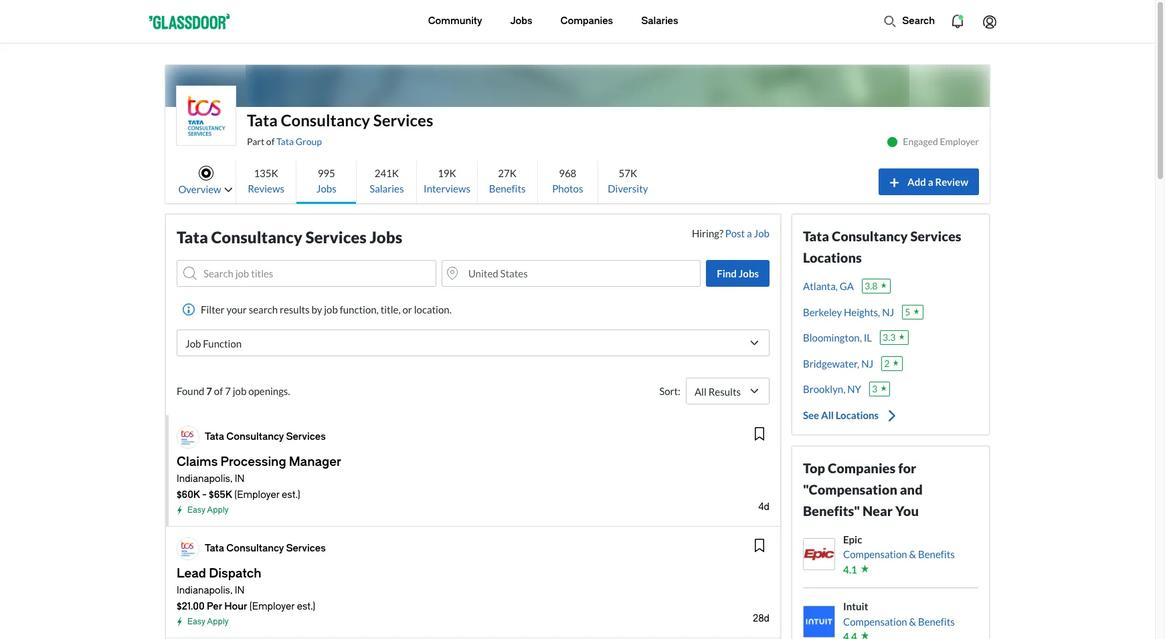 Task type: describe. For each thing, give the bounding box(es) containing it.
add a review
[[908, 176, 968, 188]]

search button
[[877, 8, 942, 35]]

review
[[935, 176, 968, 188]]

find jobs button
[[706, 260, 770, 287]]

title,
[[381, 304, 401, 316]]

see
[[803, 409, 819, 421]]

compensation & benefits link for epic
[[843, 547, 955, 562]]

3.8
[[865, 281, 878, 292]]

City, State, or Zip field
[[449, 266, 693, 281]]

(employer inside lead dispatch indianapolis, in $21.00 per hour (employer est.)
[[249, 602, 295, 613]]

ga
[[840, 280, 854, 292]]

function,
[[340, 304, 379, 316]]

jobs list element
[[166, 416, 780, 640]]

per
[[207, 602, 222, 613]]

27k
[[498, 167, 517, 179]]

berkeley heights, nj link
[[803, 305, 894, 320]]

tata consultancy services part of tata group
[[247, 110, 433, 147]]

tata consultancy services jobs
[[177, 228, 402, 247]]

location.
[[414, 304, 452, 316]]

diversity
[[608, 182, 648, 194]]

jobs link
[[510, 0, 532, 43]]

community
[[428, 15, 482, 27]]

engaged employer
[[903, 136, 979, 147]]

(employer inside claims processing manager indianapolis, in $60k - $65k (employer est.)
[[234, 490, 279, 501]]

companies link
[[561, 0, 613, 43]]

tata inside tata consultancy services locations
[[803, 228, 829, 244]]

found
[[177, 385, 204, 398]]

jobs down 995
[[316, 182, 336, 194]]

tata up claims
[[205, 432, 224, 443]]

job function
[[185, 338, 242, 350]]

tata consultancy services logo image for lead dispatch
[[177, 539, 199, 560]]

0 vertical spatial benefits
[[489, 182, 526, 194]]

top companies for "compensation and benefits" near you
[[803, 460, 923, 519]]

all results
[[695, 386, 741, 398]]

hiring? post a job
[[692, 228, 770, 240]]

companies inside top companies for "compensation and benefits" near you
[[828, 460, 896, 476]]

you
[[895, 503, 919, 519]]

group
[[296, 136, 322, 147]]

1 horizontal spatial salaries
[[641, 15, 678, 27]]

top
[[803, 460, 825, 476]]

benefits for intuit compensation & benefits
[[918, 616, 955, 628]]

manager
[[289, 455, 341, 470]]

community link
[[428, 0, 482, 43]]

near
[[863, 503, 893, 519]]

by
[[312, 304, 322, 316]]

4d
[[758, 502, 770, 513]]

0 horizontal spatial salaries
[[370, 182, 404, 194]]

easy apply for lead
[[187, 618, 229, 627]]

epic
[[843, 534, 862, 546]]

241k
[[375, 167, 399, 179]]

dispatch
[[209, 567, 261, 582]]

968 photos
[[552, 167, 583, 194]]

interviews
[[424, 182, 470, 194]]

tata consultancy services for processing
[[205, 432, 326, 443]]

consultancy up dispatch
[[226, 543, 284, 555]]

none field city, state, or zip
[[441, 260, 701, 287]]

compensation for intuit
[[843, 616, 907, 628]]

atlanta, ga link
[[803, 279, 854, 294]]

intuit image
[[804, 607, 835, 638]]

function
[[203, 338, 242, 350]]

hiring?
[[692, 228, 723, 240]]

0 vertical spatial job
[[324, 304, 338, 316]]

atlanta, ga
[[803, 280, 854, 292]]

0 horizontal spatial companies
[[561, 15, 613, 27]]

brooklyn, ny
[[803, 383, 861, 396]]

results
[[280, 304, 310, 316]]

lead dispatch indianapolis, in $21.00 per hour (employer est.)
[[177, 567, 315, 613]]

found 7 of 7 job openings.
[[177, 385, 290, 398]]

sort:
[[659, 385, 681, 398]]

services for part
[[373, 110, 433, 130]]

& for intuit compensation & benefits
[[909, 616, 916, 628]]

27k benefits
[[489, 167, 526, 194]]

easy for claims
[[187, 506, 205, 515]]

tata consultancy services locations
[[803, 228, 961, 266]]

easy apply for claims
[[187, 506, 229, 515]]

tata group link
[[276, 136, 322, 147]]

135k reviews
[[248, 167, 284, 194]]

consultancy for jobs
[[211, 228, 302, 247]]

indianapolis, inside lead dispatch indianapolis, in $21.00 per hour (employer est.)
[[177, 586, 232, 597]]

$60k
[[177, 490, 200, 501]]

est.) inside lead dispatch indianapolis, in $21.00 per hour (employer est.)
[[297, 602, 315, 613]]

brooklyn, ny link
[[803, 382, 861, 397]]

epic image
[[804, 540, 835, 570]]

ny
[[847, 383, 861, 396]]

tata down the overview
[[177, 228, 208, 247]]

reviews
[[248, 182, 284, 194]]

57k diversity
[[608, 167, 648, 194]]

28d
[[753, 614, 770, 625]]

est.) inside claims processing manager indianapolis, in $60k - $65k (employer est.)
[[282, 490, 300, 501]]

openings.
[[248, 385, 290, 398]]

photos
[[552, 182, 583, 194]]

2
[[884, 358, 890, 369]]

your
[[227, 304, 247, 316]]

benefits for epic compensation & benefits
[[918, 549, 955, 561]]

968
[[559, 167, 576, 179]]

19k
[[438, 167, 456, 179]]

part
[[247, 136, 264, 147]]

claims processing manager indianapolis, in $60k - $65k (employer est.)
[[177, 455, 341, 501]]

1 vertical spatial job
[[233, 385, 246, 398]]

$21.00
[[177, 602, 205, 613]]

jobs inside 'find jobs' button
[[739, 268, 759, 280]]

in inside lead dispatch indianapolis, in $21.00 per hour (employer est.)
[[235, 586, 244, 597]]

epic compensation & benefits
[[843, 534, 955, 561]]

nj inside 'link'
[[882, 306, 894, 318]]

filter
[[201, 304, 225, 316]]

apply for dispatch
[[207, 618, 229, 627]]

0 horizontal spatial of
[[214, 385, 223, 398]]

post a job link
[[725, 228, 770, 240]]



Task type: locate. For each thing, give the bounding box(es) containing it.
add a review link
[[879, 169, 979, 195]]

1 vertical spatial tata consultancy services logo image
[[177, 539, 199, 560]]

locations inside tata consultancy services locations
[[803, 250, 862, 266]]

tata consultancy services logo image for claims processing manager
[[177, 427, 199, 448]]

tata up dispatch
[[205, 543, 224, 555]]

apply down $65k
[[207, 506, 229, 515]]

1 vertical spatial job
[[185, 338, 201, 350]]

companies right the jobs link on the top left of page
[[561, 15, 613, 27]]

1 horizontal spatial of
[[266, 136, 275, 147]]

indianapolis, inside claims processing manager indianapolis, in $60k - $65k (employer est.)
[[177, 474, 232, 485]]

0 vertical spatial easy apply
[[187, 506, 229, 515]]

1 vertical spatial easy apply
[[187, 618, 229, 627]]

compensation down epic
[[843, 549, 907, 561]]

bridgewater, nj
[[803, 358, 873, 370]]

easy apply down -
[[187, 506, 229, 515]]

1 vertical spatial of
[[214, 385, 223, 398]]

2 apply from the top
[[207, 618, 229, 627]]

employer
[[940, 136, 979, 147]]

1 vertical spatial compensation & benefits link
[[843, 615, 955, 630]]

1 vertical spatial locations
[[836, 409, 879, 421]]

0 vertical spatial job
[[754, 228, 770, 240]]

hour
[[224, 602, 247, 613]]

tata up atlanta, at right top
[[803, 228, 829, 244]]

Search job titles field
[[185, 266, 428, 281]]

job
[[324, 304, 338, 316], [233, 385, 246, 398]]

and
[[900, 482, 923, 498]]

apply for processing
[[207, 506, 229, 515]]

1 vertical spatial tata consultancy services
[[205, 543, 326, 555]]

0 vertical spatial all
[[695, 386, 707, 398]]

consultancy for part
[[281, 110, 370, 130]]

tata consultancy services
[[205, 432, 326, 443], [205, 543, 326, 555]]

services inside the tata consultancy services part of tata group
[[373, 110, 433, 130]]

compensation down intuit
[[843, 616, 907, 628]]

search
[[249, 304, 278, 316]]

locations
[[803, 250, 862, 266], [836, 409, 879, 421]]

bridgewater,
[[803, 358, 859, 370]]

job
[[754, 228, 770, 240], [185, 338, 201, 350]]

1 horizontal spatial 7
[[225, 385, 231, 398]]

see all locations
[[803, 409, 879, 421]]

1 horizontal spatial nj
[[882, 306, 894, 318]]

1 tata consultancy services logo image from the top
[[177, 427, 199, 448]]

0 vertical spatial nj
[[882, 306, 894, 318]]

2 in from the top
[[235, 586, 244, 597]]

2 & from the top
[[909, 616, 916, 628]]

add
[[908, 176, 926, 188]]

in inside claims processing manager indianapolis, in $60k - $65k (employer est.)
[[235, 474, 244, 485]]

tata up part
[[247, 110, 278, 130]]

0 horizontal spatial none field
[[177, 260, 436, 287]]

nj left the 5
[[882, 306, 894, 318]]

compensation inside epic compensation & benefits
[[843, 549, 907, 561]]

nj
[[882, 306, 894, 318], [861, 358, 873, 370]]

0 vertical spatial tata consultancy services logo image
[[177, 427, 199, 448]]

salaries
[[641, 15, 678, 27], [370, 182, 404, 194]]

0 vertical spatial locations
[[803, 250, 862, 266]]

2 easy from the top
[[187, 618, 205, 627]]

all
[[695, 386, 707, 398], [821, 409, 834, 421]]

1 horizontal spatial all
[[821, 409, 834, 421]]

compensation & benefits link for intuit
[[843, 615, 955, 630]]

0 vertical spatial compensation & benefits link
[[843, 547, 955, 562]]

berkeley
[[803, 306, 842, 318]]

tata
[[247, 110, 278, 130], [276, 136, 294, 147], [177, 228, 208, 247], [803, 228, 829, 244], [205, 432, 224, 443], [205, 543, 224, 555]]

0 vertical spatial est.)
[[282, 490, 300, 501]]

or
[[403, 304, 412, 316]]

tata consultancy services for dispatch
[[205, 543, 326, 555]]

consultancy up the 3.8 in the top of the page
[[832, 228, 908, 244]]

0 vertical spatial apply
[[207, 506, 229, 515]]

2 none field from the left
[[441, 260, 701, 287]]

1 indianapolis, from the top
[[177, 474, 232, 485]]

bloomington, il
[[803, 332, 872, 344]]

intuit compensation & benefits
[[843, 601, 955, 628]]

salaries link
[[641, 0, 678, 43]]

(employer right hour
[[249, 602, 295, 613]]

compensation & benefits link
[[843, 547, 955, 562], [843, 615, 955, 630]]

tata consultancy services logo image up lead
[[177, 539, 199, 560]]

1 tata consultancy services from the top
[[205, 432, 326, 443]]

1 horizontal spatial job
[[754, 228, 770, 240]]

1 vertical spatial compensation
[[843, 616, 907, 628]]

1 in from the top
[[235, 474, 244, 485]]

0 horizontal spatial 7
[[206, 385, 212, 398]]

lead
[[177, 567, 206, 582]]

2 tata consultancy services from the top
[[205, 543, 326, 555]]

$65k
[[209, 490, 232, 501]]

filter your search results by job function, title, or location.
[[201, 304, 452, 316]]

overview
[[178, 183, 221, 195]]

a right add on the right top
[[928, 176, 933, 188]]

2 compensation & benefits link from the top
[[843, 615, 955, 630]]

2 vertical spatial benefits
[[918, 616, 955, 628]]

none field search job titles
[[177, 260, 436, 287]]

135k
[[254, 167, 278, 179]]

tata left the 'group'
[[276, 136, 294, 147]]

in
[[235, 474, 244, 485], [235, 586, 244, 597]]

consultancy up the 'group'
[[281, 110, 370, 130]]

1 none field from the left
[[177, 260, 436, 287]]

engaged
[[903, 136, 938, 147]]

consultancy down reviews
[[211, 228, 302, 247]]

job left openings.
[[233, 385, 246, 398]]

of inside the tata consultancy services part of tata group
[[266, 136, 275, 147]]

indianapolis, up -
[[177, 474, 232, 485]]

19k interviews
[[424, 167, 470, 194]]

1 easy apply from the top
[[187, 506, 229, 515]]

job right post
[[754, 228, 770, 240]]

est.)
[[282, 490, 300, 501], [297, 602, 315, 613]]

berkeley heights, nj
[[803, 306, 894, 318]]

claims
[[177, 455, 218, 470]]

1 compensation & benefits link from the top
[[843, 547, 955, 562]]

2 7 from the left
[[225, 385, 231, 398]]

apply down per
[[207, 618, 229, 627]]

bloomington,
[[803, 332, 862, 344]]

job left "function"
[[185, 338, 201, 350]]

compensation & benefits link down you
[[843, 547, 955, 562]]

services for jobs
[[306, 228, 367, 247]]

tata consultancy services up processing
[[205, 432, 326, 443]]

intuit
[[843, 601, 868, 613]]

57k
[[619, 167, 637, 179]]

find
[[717, 268, 737, 280]]

heights,
[[844, 306, 880, 318]]

0 vertical spatial companies
[[561, 15, 613, 27]]

7
[[206, 385, 212, 398], [225, 385, 231, 398]]

il
[[864, 332, 872, 344]]

1 vertical spatial nj
[[861, 358, 873, 370]]

indianapolis, up per
[[177, 586, 232, 597]]

1 apply from the top
[[207, 506, 229, 515]]

a right post
[[747, 228, 752, 240]]

3
[[872, 384, 877, 395]]

benefits inside epic compensation & benefits
[[918, 549, 955, 561]]

&
[[909, 549, 916, 561], [909, 616, 916, 628]]

1 vertical spatial benefits
[[918, 549, 955, 561]]

0 vertical spatial (employer
[[234, 490, 279, 501]]

0 vertical spatial indianapolis,
[[177, 474, 232, 485]]

logo image
[[177, 86, 236, 145]]

& inside intuit compensation & benefits
[[909, 616, 916, 628]]

compensation for epic
[[843, 549, 907, 561]]

companies up "compensation
[[828, 460, 896, 476]]

"compensation
[[803, 482, 897, 498]]

1 horizontal spatial none field
[[441, 260, 701, 287]]

apply
[[207, 506, 229, 515], [207, 618, 229, 627]]

0 vertical spatial &
[[909, 549, 916, 561]]

995 jobs
[[316, 167, 336, 194]]

jobs down the 241k salaries
[[370, 228, 402, 247]]

2 compensation from the top
[[843, 616, 907, 628]]

brooklyn,
[[803, 383, 845, 396]]

1 vertical spatial &
[[909, 616, 916, 628]]

tata consultancy services up dispatch
[[205, 543, 326, 555]]

bridgewater, nj link
[[803, 356, 873, 371]]

1 horizontal spatial companies
[[828, 460, 896, 476]]

2 easy apply from the top
[[187, 618, 229, 627]]

find jobs
[[717, 268, 759, 280]]

consultancy inside tata consultancy services locations
[[832, 228, 908, 244]]

compensation & benefits link down intuit
[[843, 615, 955, 630]]

& for epic compensation & benefits
[[909, 549, 916, 561]]

5
[[905, 306, 910, 318]]

1 compensation from the top
[[843, 549, 907, 561]]

consultancy for locations
[[832, 228, 908, 244]]

0 vertical spatial easy
[[187, 506, 205, 515]]

0 vertical spatial compensation
[[843, 549, 907, 561]]

easy down $21.00
[[187, 618, 205, 627]]

995
[[318, 167, 335, 179]]

in down processing
[[235, 474, 244, 485]]

search
[[902, 15, 935, 27]]

all left results
[[695, 386, 707, 398]]

tata consultancy services logo image
[[177, 427, 199, 448], [177, 539, 199, 560]]

(employer down processing
[[234, 490, 279, 501]]

1 horizontal spatial job
[[324, 304, 338, 316]]

0 horizontal spatial nj
[[861, 358, 873, 370]]

easy for lead
[[187, 618, 205, 627]]

1 horizontal spatial a
[[928, 176, 933, 188]]

consultancy up processing
[[226, 432, 284, 443]]

0 horizontal spatial a
[[747, 228, 752, 240]]

2 tata consultancy services logo image from the top
[[177, 539, 199, 560]]

benefits"
[[803, 503, 860, 519]]

of right found
[[214, 385, 223, 398]]

0 horizontal spatial job
[[185, 338, 201, 350]]

bloomington, il link
[[803, 331, 872, 346]]

1 vertical spatial indianapolis,
[[177, 586, 232, 597]]

1 easy from the top
[[187, 506, 205, 515]]

post
[[725, 228, 745, 240]]

1 7 from the left
[[206, 385, 212, 398]]

0 vertical spatial salaries
[[641, 15, 678, 27]]

results
[[708, 386, 741, 398]]

0 horizontal spatial job
[[233, 385, 246, 398]]

0 horizontal spatial all
[[695, 386, 707, 398]]

in up hour
[[235, 586, 244, 597]]

easy down $60k
[[187, 506, 205, 515]]

4.1
[[843, 564, 857, 576]]

2 indianapolis, from the top
[[177, 586, 232, 597]]

locations up atlanta, ga
[[803, 250, 862, 266]]

services for locations
[[910, 228, 961, 244]]

1 vertical spatial apply
[[207, 618, 229, 627]]

None field
[[177, 260, 436, 287], [441, 260, 701, 287]]

consultancy inside the tata consultancy services part of tata group
[[281, 110, 370, 130]]

0 vertical spatial in
[[235, 474, 244, 485]]

241k salaries
[[370, 167, 404, 194]]

see all locations link
[[803, 408, 978, 424]]

easy apply down per
[[187, 618, 229, 627]]

1 vertical spatial est.)
[[297, 602, 315, 613]]

1 vertical spatial all
[[821, 409, 834, 421]]

1 vertical spatial easy
[[187, 618, 205, 627]]

of right part
[[266, 136, 275, 147]]

0 vertical spatial tata consultancy services
[[205, 432, 326, 443]]

tata consultancy services logo image up claims
[[177, 427, 199, 448]]

& inside epic compensation & benefits
[[909, 549, 916, 561]]

all right see
[[821, 409, 834, 421]]

cover image for tata consultancy services image
[[246, 65, 909, 140]]

jobs right find
[[739, 268, 759, 280]]

1 vertical spatial a
[[747, 228, 752, 240]]

1 vertical spatial (employer
[[249, 602, 295, 613]]

locations down ny
[[836, 409, 879, 421]]

1 vertical spatial companies
[[828, 460, 896, 476]]

1 vertical spatial salaries
[[370, 182, 404, 194]]

easy apply
[[187, 506, 229, 515], [187, 618, 229, 627]]

job right by
[[324, 304, 338, 316]]

1 & from the top
[[909, 549, 916, 561]]

jobs left companies link
[[510, 15, 532, 27]]

0 vertical spatial of
[[266, 136, 275, 147]]

benefits inside intuit compensation & benefits
[[918, 616, 955, 628]]

companies
[[561, 15, 613, 27], [828, 460, 896, 476]]

compensation inside intuit compensation & benefits
[[843, 616, 907, 628]]

1 vertical spatial in
[[235, 586, 244, 597]]

of
[[266, 136, 275, 147], [214, 385, 223, 398]]

0 vertical spatial a
[[928, 176, 933, 188]]

easy
[[187, 506, 205, 515], [187, 618, 205, 627]]

services inside tata consultancy services locations
[[910, 228, 961, 244]]

nj left 2
[[861, 358, 873, 370]]

(employer
[[234, 490, 279, 501], [249, 602, 295, 613]]

compensation
[[843, 549, 907, 561], [843, 616, 907, 628]]



Task type: vqa. For each thing, say whether or not it's contained in the screenshot.
the attends associated with Career Advice for Students attends University of Delaware
no



